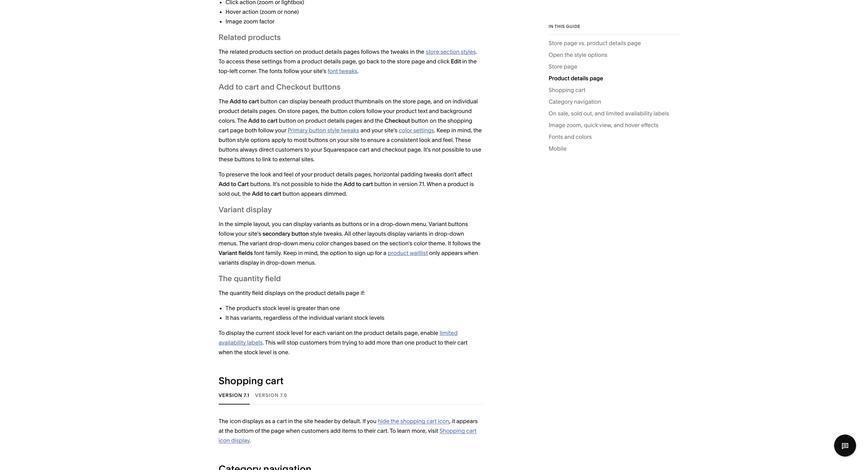 Task type: vqa. For each thing, say whether or not it's contained in the screenshot.
learn
yes



Task type: describe. For each thing, give the bounding box(es) containing it.
menus. inside only appears when variants display in drop-down menus.
[[297, 259, 316, 266]]

0 vertical spatial font
[[328, 68, 338, 74]]

1 horizontal spatial options
[[588, 51, 608, 58]]

corner.
[[239, 68, 257, 74]]

0 horizontal spatial shopping
[[219, 375, 263, 387]]

to inside . to access these settings from a product details page, go back to the store page and click
[[219, 58, 225, 65]]

stop
[[287, 339, 299, 346]]

0 vertical spatial shopping cart
[[549, 87, 586, 93]]

the inside . to access these settings from a product details page, go back to the store page and click
[[388, 58, 396, 65]]

the inside '. keep in mind, the button style options apply to most buttons on your site to ensure a consistent look and feel. these buttons always direct customers to your squarespace cart and checkout page. it's not possible to use these buttons to link to external sites.'
[[474, 127, 482, 134]]

page inside button on the shopping cart page both follow your
[[230, 127, 244, 134]]

site's inside in the simple layout, you can display variants as buttons or in a drop-down menu. variant buttons follow your site's
[[248, 230, 261, 237]]

category navigation
[[549, 98, 602, 105]]

shopping cart icon display
[[219, 428, 477, 444]]

1 vertical spatial products
[[250, 48, 273, 55]]

menu.
[[412, 221, 428, 228]]

regardless
[[264, 315, 292, 321]]

greater
[[297, 305, 316, 312]]

look inside to preserve the look and feel of your product details pages, horizontal padding tweaks don't affect add to cart buttons. it's not possible to hide the add to cart
[[260, 171, 272, 178]]

you inside in the simple layout, you can display variants as buttons or in a drop-down menu. variant buttons follow your site's
[[272, 221, 282, 228]]

and down zoom,
[[565, 133, 575, 140]]

quick
[[584, 122, 599, 129]]

one inside . this will stop customers from trying to add more than one product to their cart when the stock level is one.
[[405, 339, 415, 346]]

hover
[[626, 122, 640, 129]]

version 7.1
[[219, 392, 250, 398]]

field for the quantity field
[[265, 274, 281, 283]]

limited availability labels
[[219, 330, 458, 346]]

display inside only appears when variants display in drop-down menus.
[[241, 259, 259, 266]]

1 vertical spatial checkout
[[385, 117, 410, 124]]

availability inside limited availability labels
[[219, 339, 246, 346]]

tweaks inside to preserve the look and feel of your product details pages, horizontal padding tweaks don't affect add to cart buttons. it's not possible to hide the add to cart
[[424, 171, 443, 178]]

button up primary
[[279, 117, 296, 124]]

2 vertical spatial variant
[[327, 330, 345, 337]]

version for version 7.0
[[255, 392, 279, 398]]

0 vertical spatial products
[[248, 33, 281, 42]]

product inside 'button in version 7.1. when a product is sold out, the'
[[448, 181, 469, 188]]

2 section from the left
[[441, 48, 460, 55]]

button inside button on the shopping cart page both follow your
[[412, 117, 429, 124]]

the inside button on the shopping cart page both follow your
[[438, 117, 447, 124]]

cart.
[[378, 428, 389, 435]]

0 horizontal spatial shopping cart
[[219, 375, 284, 387]]

variants inside style tweaks. all other layouts display variants in drop-down menus. the variant drop-down menu color changes based on the section's color theme. it follows the variant fields font family. keep in mind, the option to sign up for a product waitlist
[[407, 230, 428, 237]]

keep inside style tweaks. all other layouts display variants in drop-down menus. the variant drop-down menu color changes based on the section's color theme. it follows the variant fields font family. keep in mind, the option to sign up for a product waitlist
[[284, 250, 297, 257]]

field for the quantity field displays on the product details page if:
[[252, 290, 264, 297]]

variant inside style tweaks. all other layouts display variants in drop-down menus. the variant drop-down menu color changes based on the section's color theme. it follows the variant fields font family. keep in mind, the option to sign up for a product waitlist
[[219, 250, 237, 257]]

apply
[[272, 137, 286, 143]]

ensure
[[368, 137, 386, 143]]

or inside in the simple layout, you can display variants as buttons or in a drop-down menu. variant buttons follow your site's
[[364, 221, 369, 228]]

variant inside style tweaks. all other layouts display variants in drop-down menus. the variant drop-down menu color changes based on the section's color theme. it follows the variant fields font family. keep in mind, the option to sign up for a product waitlist
[[250, 240, 268, 247]]

image zoom, quick view, and hover effects
[[549, 122, 659, 129]]

buttons.
[[250, 181, 272, 188]]

in for in the simple layout, you can display variants as buttons or in a drop-down menu. variant buttons follow your site's
[[219, 221, 224, 228]]

in inside '. keep in mind, the button style options apply to most buttons on your site to ensure a consistent look and feel. these buttons always direct customers to your squarespace cart and checkout page. it's not possible to use these buttons to link to external sites.'
[[452, 127, 457, 134]]

display inside the button can display beneath product thumbnails on the store page, and on individual product details pages. on store pages, the button colors follow your product text and background colors. the
[[290, 98, 308, 105]]

version
[[399, 181, 418, 188]]

always
[[240, 146, 258, 153]]

individual inside the button can display beneath product thumbnails on the store page, and on individual product details pages. on store pages, the button colors follow your product text and background colors. the
[[453, 98, 478, 105]]

button up menu
[[292, 230, 309, 237]]

store up color settings link
[[403, 98, 416, 105]]

cart inside to preserve the look and feel of your product details pages, horizontal padding tweaks don't affect add to cart buttons. it's not possible to hide the add to cart
[[363, 181, 373, 188]]

2 horizontal spatial level
[[291, 330, 304, 337]]

a inside . to access these settings from a product details page, go back to the store page and click
[[297, 58, 301, 65]]

1 vertical spatial as
[[265, 418, 271, 425]]

layouts
[[368, 230, 386, 237]]

the for the quantity field
[[219, 274, 232, 283]]

secondary
[[263, 230, 290, 237]]

is inside the product's stock level is greater than one it has variants, regardless of the individual variant stock levels
[[292, 305, 296, 312]]

1 vertical spatial site
[[304, 418, 313, 425]]

button inside 'button in version 7.1. when a product is sold out, the'
[[375, 181, 392, 188]]

1 vertical spatial image
[[549, 122, 566, 129]]

none)
[[284, 8, 299, 15]]

from for settings
[[284, 58, 296, 65]]

details inside . to access these settings from a product details page, go back to the store page and click
[[324, 58, 341, 65]]

0 vertical spatial limited
[[606, 110, 624, 117]]

secondary button
[[263, 230, 310, 237]]

thumbnails
[[355, 98, 384, 105]]

option
[[330, 250, 347, 257]]

the quantity field displays on the product details page if:
[[219, 290, 365, 297]]

when inside , it appears at the bottom of the page when customers add items to their cart. to learn more, visit
[[286, 428, 300, 435]]

version 7.0
[[255, 392, 287, 398]]

display up layout,
[[246, 205, 272, 215]]

their for cart.
[[364, 428, 376, 435]]

1 vertical spatial settings
[[414, 127, 434, 134]]

cart inside . this will stop customers from trying to add more than one product to their cart when the stock level is one.
[[458, 339, 468, 346]]

. for to
[[434, 127, 436, 134]]

drop- up theme.
[[435, 230, 450, 237]]

. to access these settings from a product details page, go back to the store page and click
[[219, 48, 478, 65]]

related
[[219, 33, 246, 42]]

in for in this guide
[[549, 24, 554, 29]]

cart inside shopping cart icon display
[[467, 428, 477, 435]]

1 vertical spatial displays
[[242, 418, 264, 425]]

and inside . to access these settings from a product details page, go back to the store page and click
[[427, 58, 437, 65]]

and right 'text'
[[429, 108, 439, 114]]

labels inside limited availability labels
[[247, 339, 263, 346]]

dimmed.
[[324, 190, 347, 197]]

0 vertical spatial appears
[[301, 190, 323, 197]]

add up the colors. the
[[230, 98, 241, 105]]

to preserve the look and feel of your product details pages, horizontal padding tweaks don't affect add to cart buttons. it's not possible to hide the add to cart
[[219, 171, 473, 188]]

related
[[230, 48, 248, 55]]

the for the quantity field displays on the product details page if:
[[219, 290, 229, 297]]

it's inside to preserve the look and feel of your product details pages, horizontal padding tweaks don't affect add to cart buttons. it's not possible to hide the add to cart
[[273, 181, 280, 188]]

out, inside 'button in version 7.1. when a product is sold out, the'
[[231, 190, 241, 197]]

and up ensure
[[361, 127, 371, 134]]

tab list containing version 7.1
[[219, 386, 483, 405]]

page inside "link"
[[564, 63, 578, 70]]

product inside . to access these settings from a product details page, go back to the store page and click
[[302, 58, 323, 65]]

can inside in the simple layout, you can display variants as buttons or in a drop-down menu. variant buttons follow your site's
[[283, 221, 292, 228]]

one inside the product's stock level is greater than one it has variants, regardless of the individual variant stock levels
[[330, 305, 340, 312]]

sold inside 'button in version 7.1. when a product is sold out, the'
[[219, 190, 230, 197]]

drop- down the secondary
[[269, 240, 284, 247]]

is inside . this will stop customers from trying to add more than one product to their cart when the stock level is one.
[[273, 349, 277, 356]]

1 vertical spatial site's
[[385, 127, 398, 134]]

store for store page
[[549, 63, 563, 70]]

and inside to preserve the look and feel of your product details pages, horizontal padding tweaks don't affect add to cart buttons. it's not possible to hide the add to cart
[[273, 171, 283, 178]]

stock up regardless
[[263, 305, 277, 312]]

add inside . this will stop customers from trying to add more than one product to their cart when the stock level is one.
[[365, 339, 376, 346]]

your up ensure
[[372, 127, 383, 134]]

the inside . this will stop customers from trying to add more than one product to their cart when the stock level is one.
[[234, 349, 243, 356]]

font tweaks .
[[328, 68, 359, 74]]

0 horizontal spatial color
[[316, 240, 329, 247]]

tweaks.
[[324, 230, 343, 237]]

navigation
[[575, 98, 602, 105]]

1 horizontal spatial color
[[399, 127, 412, 134]]

colors. the
[[219, 117, 247, 124]]

shopping cart icon display link
[[219, 428, 477, 444]]

top-
[[219, 68, 230, 74]]

button up pages.
[[261, 98, 278, 105]]

only
[[429, 250, 440, 257]]

the for the add to cart
[[219, 98, 229, 105]]

,
[[450, 418, 451, 425]]

hover
[[226, 8, 241, 15]]

your up squarespace
[[338, 137, 349, 143]]

click
[[438, 58, 450, 65]]

is inside 'button in version 7.1. when a product is sold out, the'
[[470, 181, 474, 188]]

version 7.0 button
[[255, 386, 287, 405]]

primary
[[288, 127, 308, 134]]

(zoom
[[260, 8, 276, 15]]

down inside in the simple layout, you can display variants as buttons or in a drop-down menu. variant buttons follow your site's
[[396, 221, 410, 228]]

settings inside . to access these settings from a product details page, go back to the store page and click
[[262, 58, 283, 65]]

primary button style tweaks and your site's color settings
[[288, 127, 434, 134]]

mind, inside style tweaks. all other layouts display variants in drop-down menus. the variant drop-down menu color changes based on the section's color theme. it follows the variant fields font family. keep in mind, the option to sign up for a product waitlist
[[304, 250, 319, 257]]

and down ensure
[[371, 146, 381, 153]]

icon inside shopping cart icon display
[[219, 437, 230, 444]]

pages for and
[[346, 117, 363, 124]]

background
[[441, 108, 472, 114]]

add down preserve
[[219, 181, 230, 188]]

and up image zoom, quick view, and hover effects at right
[[595, 110, 605, 117]]

customers inside , it appears at the bottom of the page when customers add items to their cart. to learn more, visit
[[302, 428, 329, 435]]

7.0
[[280, 392, 287, 398]]

quantity for the quantity field
[[234, 274, 264, 283]]

button on the shopping cart page both follow your
[[219, 117, 473, 134]]

it inside the product's stock level is greater than one it has variants, regardless of the individual variant stock levels
[[226, 315, 229, 321]]

1 horizontal spatial displays
[[265, 290, 286, 297]]

to inside , it appears at the bottom of the page when customers add items to their cart. to learn more, visit
[[390, 428, 396, 435]]

style tweaks. all other layouts display variants in drop-down menus. the variant drop-down menu color changes based on the section's color theme. it follows the variant fields font family. keep in mind, the option to sign up for a product waitlist
[[219, 230, 481, 257]]

variant inside the product's stock level is greater than one it has variants, regardless of the individual variant stock levels
[[336, 315, 353, 321]]

stock left levels
[[354, 315, 368, 321]]

left
[[230, 68, 238, 74]]

mobile
[[549, 145, 567, 152]]

customers inside '. keep in mind, the button style options apply to most buttons on your site to ensure a consistent look and feel. these buttons always direct customers to your squarespace cart and checkout page. it's not possible to use these buttons to link to external sites.'
[[276, 146, 303, 153]]

0 vertical spatial labels
[[654, 110, 670, 117]]

when inside . this will stop customers from trying to add more than one product to their cart when the stock level is one.
[[219, 349, 233, 356]]

. for cart
[[263, 339, 264, 346]]

add to cart button appears dimmed.
[[252, 190, 347, 197]]

follows inside style tweaks. all other layouts display variants in drop-down menus. the variant drop-down menu color changes based on the section's color theme. it follows the variant fields font family. keep in mind, the option to sign up for a product waitlist
[[453, 240, 471, 247]]

padding
[[401, 171, 423, 178]]

in the top-left corner. the fonts follow your site's
[[219, 58, 477, 74]]

0 vertical spatial sold
[[572, 110, 583, 117]]

on sale, sold out, and limited availability labels link
[[549, 109, 670, 120]]

product
[[549, 75, 570, 82]]

preserve
[[226, 171, 249, 178]]

theme.
[[429, 240, 447, 247]]

0 vertical spatial checkout
[[276, 82, 311, 92]]

it
[[452, 418, 455, 425]]

page inside . to access these settings from a product details page, go back to the store page and click
[[412, 58, 425, 65]]

pages, inside the button can display beneath product thumbnails on the store page, and on individual product details pages. on store pages, the button colors follow your product text and background colors. the
[[302, 108, 320, 114]]

0 horizontal spatial follows
[[361, 48, 380, 55]]

button down feel
[[283, 190, 300, 197]]

, it appears at the bottom of the page when customers add items to their cart. to learn more, visit
[[219, 418, 478, 435]]

appears inside only appears when variants display in drop-down menus.
[[442, 250, 463, 257]]

shopping inside button on the shopping cart page both follow your
[[448, 117, 473, 124]]

these inside . to access these settings from a product details page, go back to the store page and click
[[246, 58, 260, 65]]

store up click
[[426, 48, 439, 55]]

1 vertical spatial you
[[367, 418, 377, 425]]

up
[[367, 250, 374, 257]]

your inside to preserve the look and feel of your product details pages, horizontal padding tweaks don't affect add to cart buttons. it's not possible to hide the add to cart
[[301, 171, 313, 178]]

primary button style tweaks link
[[288, 127, 359, 134]]

if
[[363, 418, 366, 425]]

than inside . this will stop customers from trying to add more than one product to their cart when the stock level is one.
[[392, 339, 404, 346]]

levels
[[370, 315, 385, 321]]

. for page
[[476, 48, 478, 55]]

1 horizontal spatial hide
[[378, 418, 390, 425]]

category navigation link
[[549, 97, 602, 109]]

button down add to cart button on product details pages and the checkout
[[309, 127, 326, 134]]

store up primary
[[287, 108, 301, 114]]

fonts and colors
[[549, 133, 592, 140]]

changes
[[331, 240, 353, 247]]

1 vertical spatial for
[[305, 330, 312, 337]]

most
[[294, 137, 307, 143]]

sites.
[[302, 156, 315, 163]]

consistent
[[391, 137, 418, 143]]

for inside style tweaks. all other layouts display variants in drop-down menus. the variant drop-down menu color changes based on the section's color theme. it follows the variant fields font family. keep in mind, the option to sign up for a product waitlist
[[375, 250, 382, 257]]

will
[[277, 339, 286, 346]]

beneath
[[310, 98, 331, 105]]

. keep in mind, the button style options apply to most buttons on your site to ensure a consistent look and feel. these buttons always direct customers to your squarespace cart and checkout page. it's not possible to use these buttons to link to external sites.
[[219, 127, 482, 163]]

hover action (zoom or none) image zoom factor
[[226, 8, 299, 25]]

zoom
[[244, 18, 258, 25]]

button up add to cart button on product details pages and the checkout
[[331, 108, 348, 114]]

and up background
[[434, 98, 444, 105]]

keep inside '. keep in mind, the button style options apply to most buttons on your site to ensure a consistent look and feel. these buttons always direct customers to your squarespace cart and checkout page. it's not possible to use these buttons to link to external sites.'
[[437, 127, 451, 134]]

on inside the button can display beneath product thumbnails on the store page, and on individual product details pages. on store pages, the button colors follow your product text and background colors. the
[[278, 108, 286, 114]]

a inside style tweaks. all other layouts display variants in drop-down menus. the variant drop-down menu color changes based on the section's color theme. it follows the variant fields font family. keep in mind, the option to sign up for a product waitlist
[[384, 250, 387, 257]]

their for cart
[[445, 339, 457, 346]]

to inside style tweaks. all other layouts display variants in drop-down menus. the variant drop-down menu color changes based on the section's color theme. it follows the variant fields font family. keep in mind, the option to sign up for a product waitlist
[[348, 250, 354, 257]]

the inside style tweaks. all other layouts display variants in drop-down menus. the variant drop-down menu color changes based on the section's color theme. it follows the variant fields font family. keep in mind, the option to sign up for a product waitlist
[[239, 240, 249, 247]]

store section styles link
[[426, 48, 476, 55]]

the for the related products section on product details pages follows the tweaks in the store section styles
[[219, 48, 229, 55]]

add down buttons.
[[252, 190, 263, 197]]

the inside 'button in version 7.1. when a product is sold out, the'
[[242, 190, 251, 197]]

page, for go
[[343, 58, 357, 65]]

follow inside button on the shopping cart page both follow your
[[258, 127, 274, 134]]

menus. inside style tweaks. all other layouts display variants in drop-down menus. the variant drop-down menu color changes based on the section's color theme. it follows the variant fields font family. keep in mind, the option to sign up for a product waitlist
[[219, 240, 238, 247]]

waitlist
[[410, 250, 428, 257]]

more,
[[412, 428, 427, 435]]

vs.
[[579, 40, 586, 47]]

add down top-
[[219, 82, 234, 92]]

default.
[[342, 418, 362, 425]]

1 section from the left
[[274, 48, 294, 55]]

to inside to preserve the look and feel of your product details pages, horizontal padding tweaks don't affect add to cart buttons. it's not possible to hide the add to cart
[[219, 171, 225, 178]]

header
[[315, 418, 333, 425]]



Task type: locate. For each thing, give the bounding box(es) containing it.
page, inside . to access these settings from a product details page, go back to the store page and click
[[343, 58, 357, 65]]

1 vertical spatial add
[[331, 428, 341, 435]]

1 horizontal spatial shopping
[[448, 117, 473, 124]]

pages for follows
[[344, 48, 360, 55]]

possible inside to preserve the look and feel of your product details pages, horizontal padding tweaks don't affect add to cart buttons. it's not possible to hide the add to cart
[[291, 181, 314, 188]]

1 vertical spatial from
[[329, 339, 341, 346]]

0 vertical spatial out,
[[584, 110, 594, 117]]

1 vertical spatial possible
[[291, 181, 314, 188]]

one up to display the current stock level for each variant on the product details page, enable
[[330, 305, 340, 312]]

don't
[[444, 171, 457, 178]]

0 vertical spatial mind,
[[458, 127, 473, 134]]

0 vertical spatial colors
[[349, 108, 365, 114]]

to inside , it appears at the bottom of the page when customers add items to their cart. to learn more, visit
[[358, 428, 363, 435]]

add to cart button on product details pages and the checkout
[[249, 117, 412, 124]]

of for page
[[255, 428, 260, 435]]

7.1.
[[419, 181, 426, 188]]

0 vertical spatial site's
[[314, 68, 327, 74]]

action
[[242, 8, 259, 15]]

0 vertical spatial when
[[464, 250, 479, 257]]

drop- inside only appears when variants display in drop-down menus.
[[266, 259, 281, 266]]

2 horizontal spatial site's
[[385, 127, 398, 134]]

1 horizontal spatial shopping cart
[[549, 87, 586, 93]]

shopping
[[549, 87, 575, 93], [219, 375, 263, 387], [440, 428, 465, 435]]

in inside 'button in version 7.1. when a product is sold out, the'
[[393, 181, 398, 188]]

in inside in the top-left corner. the fonts follow your site's
[[463, 58, 467, 65]]

. this will stop customers from trying to add more than one product to their cart when the stock level is one.
[[219, 339, 468, 356]]

than right greater
[[317, 305, 329, 312]]

of for product
[[295, 171, 300, 178]]

layout,
[[254, 221, 271, 228]]

as inside in the simple layout, you can display variants as buttons or in a drop-down menu. variant buttons follow your site's
[[335, 221, 341, 228]]

in this guide
[[549, 24, 581, 29]]

of right "bottom"
[[255, 428, 260, 435]]

displays up "bottom"
[[242, 418, 264, 425]]

shopping cart link
[[549, 85, 586, 97]]

display down has
[[226, 330, 245, 337]]

1 vertical spatial mind,
[[304, 250, 319, 257]]

settings down 'text'
[[414, 127, 434, 134]]

stock inside . this will stop customers from trying to add more than one product to their cart when the stock level is one.
[[244, 349, 258, 356]]

1 vertical spatial sold
[[219, 190, 230, 197]]

0 vertical spatial field
[[265, 274, 281, 283]]

variant up 'fields'
[[250, 240, 268, 247]]

fonts
[[270, 68, 283, 74]]

the
[[219, 48, 229, 55], [259, 68, 268, 74], [219, 98, 229, 105], [239, 240, 249, 247], [219, 274, 232, 283], [219, 290, 229, 297], [226, 305, 235, 312], [219, 418, 229, 425]]

keep right family.
[[284, 250, 297, 257]]

look inside '. keep in mind, the button style options apply to most buttons on your site to ensure a consistent look and feel. these buttons always direct customers to your squarespace cart and checkout page. it's not possible to use these buttons to link to external sites.'
[[420, 137, 431, 143]]

this
[[555, 24, 565, 29]]

page, down the related products section on product details pages follows the tweaks in the store section styles
[[343, 58, 357, 65]]

add
[[365, 339, 376, 346], [331, 428, 341, 435]]

menus.
[[219, 240, 238, 247], [297, 259, 316, 266]]

limited up view,
[[606, 110, 624, 117]]

0 vertical spatial menus.
[[219, 240, 238, 247]]

from inside . this will stop customers from trying to add more than one product to their cart when the stock level is one.
[[329, 339, 341, 346]]

follow right fonts
[[284, 68, 300, 74]]

menus. down simple
[[219, 240, 238, 247]]

level up stop
[[291, 330, 304, 337]]

1 horizontal spatial possible
[[442, 146, 465, 153]]

settings up fonts
[[262, 58, 283, 65]]

display inside in the simple layout, you can display variants as buttons or in a drop-down menu. variant buttons follow your site's
[[294, 221, 312, 228]]

both
[[245, 127, 257, 134]]

sold
[[572, 110, 583, 117], [219, 190, 230, 197]]

. inside '. keep in mind, the button style options apply to most buttons on your site to ensure a consistent look and feel. these buttons always direct customers to your squarespace cart and checkout page. it's not possible to use these buttons to link to external sites.'
[[434, 127, 436, 134]]

follow inside the button can display beneath product thumbnails on the store page, and on individual product details pages. on store pages, the button colors follow your product text and background colors. the
[[367, 108, 382, 114]]

store page
[[549, 63, 578, 70]]

as down version 7.0
[[265, 418, 271, 425]]

possible down feel.
[[442, 146, 465, 153]]

0 vertical spatial for
[[375, 250, 382, 257]]

is down affect
[[470, 181, 474, 188]]

2 version from the left
[[255, 392, 279, 398]]

more
[[377, 339, 391, 346]]

pages up primary button style tweaks and your site's color settings
[[346, 117, 363, 124]]

1 vertical spatial in
[[219, 221, 224, 228]]

down inside only appears when variants display in drop-down menus.
[[281, 259, 296, 266]]

page, inside the button can display beneath product thumbnails on the store page, and on individual product details pages. on store pages, the button colors follow your product text and background colors. the
[[418, 98, 432, 105]]

and left feel
[[273, 171, 283, 178]]

0 vertical spatial shopping
[[448, 117, 473, 124]]

sold down preserve
[[219, 190, 230, 197]]

hide up 'dimmed.'
[[321, 181, 333, 188]]

0 horizontal spatial pages,
[[302, 108, 320, 114]]

display inside style tweaks. all other layouts display variants in drop-down menus. the variant drop-down menu color changes based on the section's color theme. it follows the variant fields font family. keep in mind, the option to sign up for a product waitlist
[[388, 230, 406, 237]]

1 horizontal spatial font
[[328, 68, 338, 74]]

zoom,
[[567, 122, 583, 129]]

quantity for the quantity field displays on the product details page if:
[[230, 290, 251, 297]]

0 horizontal spatial font
[[254, 250, 264, 257]]

or left none)
[[278, 8, 283, 15]]

0 horizontal spatial menus.
[[219, 240, 238, 247]]

0 horizontal spatial or
[[278, 8, 283, 15]]

1 vertical spatial store
[[549, 63, 563, 70]]

in left simple
[[219, 221, 224, 228]]

variant up simple
[[219, 205, 244, 215]]

pages, inside to preserve the look and feel of your product details pages, horizontal padding tweaks don't affect add to cart buttons. it's not possible to hide the add to cart
[[355, 171, 373, 178]]

1 horizontal spatial mind,
[[458, 127, 473, 134]]

the product's stock level is greater than one it has variants, regardless of the individual variant stock levels
[[226, 305, 385, 321]]

0 horizontal spatial section
[[274, 48, 294, 55]]

cart inside '. keep in mind, the button style options apply to most buttons on your site to ensure a consistent look and feel. these buttons always direct customers to your squarespace cart and checkout page. it's not possible to use these buttons to link to external sites.'
[[360, 146, 370, 153]]

1 horizontal spatial than
[[392, 339, 404, 346]]

2 horizontal spatial color
[[414, 240, 427, 247]]

0 horizontal spatial options
[[251, 137, 270, 143]]

the for the product's stock level is greater than one it has variants, regardless of the individual variant stock levels
[[226, 305, 235, 312]]

link
[[262, 156, 271, 163]]

mobile link
[[549, 144, 567, 156]]

product details page
[[549, 75, 604, 82]]

colors down thumbnails
[[349, 108, 365, 114]]

add up 'dimmed.'
[[344, 181, 355, 188]]

the inside in the simple layout, you can display variants as buttons or in a drop-down menu. variant buttons follow your site's
[[225, 221, 233, 228]]

icon left it
[[438, 418, 450, 425]]

the for the icon displays as a cart in the site header by default. if you hide the shopping cart icon
[[219, 418, 229, 425]]

1 horizontal spatial individual
[[453, 98, 478, 105]]

button can display beneath product thumbnails on the store page, and on individual product details pages. on store pages, the button colors follow your product text and background colors. the
[[219, 98, 478, 124]]

when
[[427, 181, 442, 188]]

follow inside in the simple layout, you can display variants as buttons or in a drop-down menu. variant buttons follow your site's
[[219, 230, 234, 237]]

0 vertical spatial shopping
[[549, 87, 575, 93]]

or
[[278, 8, 283, 15], [364, 221, 369, 228]]

details inside to preserve the look and feel of your product details pages, horizontal padding tweaks don't affect add to cart buttons. it's not possible to hide the add to cart
[[336, 171, 354, 178]]

drop- inside in the simple layout, you can display variants as buttons or in a drop-down menu. variant buttons follow your site's
[[381, 221, 396, 228]]

is left greater
[[292, 305, 296, 312]]

add up both
[[249, 117, 260, 124]]

color
[[399, 127, 412, 134], [316, 240, 329, 247], [414, 240, 427, 247]]

a down version 7.0
[[272, 418, 276, 425]]

and left feel.
[[432, 137, 442, 143]]

0 vertical spatial their
[[445, 339, 457, 346]]

version left '7.1'
[[219, 392, 243, 398]]

1 store from the top
[[549, 40, 563, 47]]

0 vertical spatial these
[[246, 58, 260, 65]]

0 horizontal spatial out,
[[231, 190, 241, 197]]

at
[[219, 428, 224, 435]]

0 vertical spatial settings
[[262, 58, 283, 65]]

1 horizontal spatial for
[[375, 250, 382, 257]]

or inside hover action (zoom or none) image zoom factor
[[278, 8, 283, 15]]

1 horizontal spatial pages,
[[355, 171, 373, 178]]

menus. down menu
[[297, 259, 316, 266]]

on left sale,
[[549, 110, 557, 117]]

0 vertical spatial it
[[448, 240, 452, 247]]

image
[[226, 18, 242, 25], [549, 122, 566, 129]]

0 vertical spatial you
[[272, 221, 282, 228]]

1 vertical spatial not
[[282, 181, 290, 188]]

the add to cart
[[219, 98, 261, 105]]

tab list
[[219, 386, 483, 405]]

style inside style tweaks. all other layouts display variants in drop-down menus. the variant drop-down menu color changes based on the section's color theme. it follows the variant fields font family. keep in mind, the option to sign up for a product waitlist
[[310, 230, 323, 237]]

color down the tweaks.
[[316, 240, 329, 247]]

0 vertical spatial options
[[588, 51, 608, 58]]

store for store page vs. product details page
[[549, 40, 563, 47]]

product details page link
[[549, 73, 604, 85]]

button down 'text'
[[412, 117, 429, 124]]

variant inside in the simple layout, you can display variants as buttons or in a drop-down menu. variant buttons follow your site's
[[429, 221, 447, 228]]

quantity
[[234, 274, 264, 283], [230, 290, 251, 297]]

store right 'back'
[[397, 58, 411, 65]]

individual up each
[[309, 315, 334, 321]]

1 vertical spatial availability
[[219, 339, 246, 346]]

page, for and
[[418, 98, 432, 105]]

use
[[472, 146, 482, 153]]

variants,
[[241, 315, 263, 321]]

one
[[330, 305, 340, 312], [405, 339, 415, 346]]

0 vertical spatial look
[[420, 137, 431, 143]]

horizontal
[[374, 171, 400, 178]]

0 vertical spatial keep
[[437, 127, 451, 134]]

your right fonts
[[301, 68, 312, 74]]

2 horizontal spatial shopping
[[549, 87, 575, 93]]

1 horizontal spatial colors
[[576, 133, 592, 140]]

0 horizontal spatial version
[[219, 392, 243, 398]]

0 vertical spatial is
[[470, 181, 474, 188]]

appears right only
[[442, 250, 463, 257]]

colors inside the button can display beneath product thumbnails on the store page, and on individual product details pages. on store pages, the button colors follow your product text and background colors. the
[[349, 108, 365, 114]]

version inside version 7.1 button
[[219, 392, 243, 398]]

these
[[455, 137, 471, 143]]

related products
[[219, 33, 281, 42]]

possible inside '. keep in mind, the button style options apply to most buttons on your site to ensure a consistent look and feel. these buttons always direct customers to your squarespace cart and checkout page. it's not possible to use these buttons to link to external sites.'
[[442, 146, 465, 153]]

appears inside , it appears at the bottom of the page when customers add items to their cart. to learn more, visit
[[457, 418, 478, 425]]

not down feel
[[282, 181, 290, 188]]

level inside . this will stop customers from trying to add more than one product to their cart when the stock level is one.
[[260, 349, 272, 356]]

options inside '. keep in mind, the button style options apply to most buttons on your site to ensure a consistent look and feel. these buttons always direct customers to your squarespace cart and checkout page. it's not possible to use these buttons to link to external sites.'
[[251, 137, 270, 143]]

variants up the tweaks.
[[314, 221, 334, 228]]

variant display
[[219, 205, 272, 215]]

current
[[256, 330, 275, 337]]

1 vertical spatial shopping
[[401, 418, 426, 425]]

checkout
[[276, 82, 311, 92], [385, 117, 410, 124]]

1 vertical spatial it's
[[273, 181, 280, 188]]

mind, down menu
[[304, 250, 319, 257]]

has
[[230, 315, 240, 321]]

2 store from the top
[[549, 63, 563, 70]]

0 horizontal spatial is
[[273, 349, 277, 356]]

1 horizontal spatial shopping
[[440, 428, 465, 435]]

a
[[297, 58, 301, 65], [387, 137, 390, 143], [444, 181, 447, 188], [376, 221, 380, 228], [384, 250, 387, 257], [272, 418, 276, 425]]

you up the secondary
[[272, 221, 282, 228]]

products
[[248, 33, 281, 42], [250, 48, 273, 55]]

in inside in the simple layout, you can display variants as buttons or in a drop-down menu. variant buttons follow your site's
[[219, 221, 224, 228]]

a inside 'button in version 7.1. when a product is sold out, the'
[[444, 181, 447, 188]]

1 vertical spatial level
[[291, 330, 304, 337]]

customers inside . this will stop customers from trying to add more than one product to their cart when the stock level is one.
[[300, 339, 328, 346]]

your down sites.
[[301, 171, 313, 178]]

1 horizontal spatial variants
[[314, 221, 334, 228]]

1 horizontal spatial it's
[[424, 146, 431, 153]]

2 horizontal spatial when
[[464, 250, 479, 257]]

your inside button on the shopping cart page both follow your
[[275, 127, 287, 134]]

and up primary button style tweaks and your site's color settings
[[364, 117, 374, 124]]

style inside open the style options link
[[575, 51, 587, 58]]

level
[[278, 305, 290, 312], [291, 330, 304, 337], [260, 349, 272, 356]]

field up the quantity field displays on the product details page if:
[[265, 274, 281, 283]]

1 horizontal spatial it
[[448, 240, 452, 247]]

7.1
[[244, 392, 250, 398]]

than inside the product's stock level is greater than one it has variants, regardless of the individual variant stock levels
[[317, 305, 329, 312]]

font
[[328, 68, 338, 74], [254, 250, 264, 257]]

fields
[[239, 250, 253, 257]]

guide
[[567, 24, 581, 29]]

2 vertical spatial appears
[[457, 418, 478, 425]]

not inside to preserve the look and feel of your product details pages, horizontal padding tweaks don't affect add to cart buttons. it's not possible to hide the add to cart
[[282, 181, 290, 188]]

1 horizontal spatial follows
[[453, 240, 471, 247]]

to
[[381, 58, 386, 65], [236, 82, 243, 92], [242, 98, 248, 105], [261, 117, 266, 124], [287, 137, 293, 143], [361, 137, 366, 143], [305, 146, 310, 153], [466, 146, 471, 153], [256, 156, 261, 163], [273, 156, 278, 163], [231, 181, 237, 188], [315, 181, 320, 188], [356, 181, 362, 188], [265, 190, 270, 197], [348, 250, 354, 257], [359, 339, 364, 346], [438, 339, 443, 346], [358, 428, 363, 435]]

0 vertical spatial not
[[433, 146, 441, 153]]

add inside , it appears at the bottom of the page when customers add items to their cart. to learn more, visit
[[331, 428, 341, 435]]

to display the current stock level for each variant on the product details page, enable
[[219, 330, 440, 337]]

products down factor
[[248, 33, 281, 42]]

one right 'more'
[[405, 339, 415, 346]]

from for customers
[[329, 339, 341, 346]]

of inside , it appears at the bottom of the page when customers add items to their cart. to learn more, visit
[[255, 428, 260, 435]]

button inside '. keep in mind, the button style options apply to most buttons on your site to ensure a consistent look and feel. these buttons always direct customers to your squarespace cart and checkout page. it's not possible to use these buttons to link to external sites.'
[[219, 137, 236, 143]]

details inside the button can display beneath product thumbnails on the store page, and on individual product details pages. on store pages, the button colors follow your product text and background colors. the
[[241, 108, 258, 114]]

section's
[[390, 240, 413, 247]]

shopping inside shopping cart icon display
[[440, 428, 465, 435]]

0 horizontal spatial it
[[226, 315, 229, 321]]

limited availability labels link
[[219, 330, 458, 346]]

for right up
[[375, 250, 382, 257]]

possible up the add to cart button appears dimmed.
[[291, 181, 314, 188]]

1 horizontal spatial checkout
[[385, 117, 410, 124]]

effects
[[642, 122, 659, 129]]

it's inside '. keep in mind, the button style options apply to most buttons on your site to ensure a consistent look and feel. these buttons always direct customers to your squarespace cart and checkout page. it's not possible to use these buttons to link to external sites.'
[[424, 146, 431, 153]]

. inside . to access these settings from a product details page, go back to the store page and click
[[476, 48, 478, 55]]

0 horizontal spatial limited
[[440, 330, 458, 337]]

by
[[335, 418, 341, 425]]

limited right enable
[[440, 330, 458, 337]]

product inside to preserve the look and feel of your product details pages, horizontal padding tweaks don't affect add to cart buttons. it's not possible to hide the add to cart
[[314, 171, 335, 178]]

version for version 7.1
[[219, 392, 243, 398]]

2 vertical spatial of
[[255, 428, 260, 435]]

sale,
[[558, 110, 570, 117]]

color up consistent
[[399, 127, 412, 134]]

follow
[[284, 68, 300, 74], [367, 108, 382, 114], [258, 127, 274, 134], [219, 230, 234, 237]]

1 vertical spatial or
[[364, 221, 369, 228]]

field
[[265, 274, 281, 283], [252, 290, 264, 297]]

1 version from the left
[[219, 392, 243, 398]]

category
[[549, 98, 573, 105]]

mind, inside '. keep in mind, the button style options apply to most buttons on your site to ensure a consistent look and feel. these buttons always direct customers to your squarespace cart and checkout page. it's not possible to use these buttons to link to external sites.'
[[458, 127, 473, 134]]

product inside . this will stop customers from trying to add more than one product to their cart when the stock level is one.
[[416, 339, 437, 346]]

of down greater
[[293, 315, 298, 321]]

of inside the product's stock level is greater than one it has variants, regardless of the individual variant stock levels
[[293, 315, 298, 321]]

external
[[279, 156, 300, 163]]

follow inside in the top-left corner. the fonts follow your site's
[[284, 68, 300, 74]]

of inside to preserve the look and feel of your product details pages, horizontal padding tweaks don't affect add to cart buttons. it's not possible to hide the add to cart
[[295, 171, 300, 178]]

0 horizontal spatial site
[[304, 418, 313, 425]]

fonts
[[549, 133, 564, 140]]

pages, down beneath
[[302, 108, 320, 114]]

1 horizontal spatial on
[[549, 110, 557, 117]]

a right when
[[444, 181, 447, 188]]

down
[[396, 221, 410, 228], [450, 230, 465, 237], [284, 240, 298, 247], [281, 259, 296, 266]]

cart inside button on the shopping cart page both follow your
[[219, 127, 229, 134]]

page,
[[343, 58, 357, 65], [418, 98, 432, 105], [405, 330, 420, 337]]

feel.
[[443, 137, 454, 143]]

image up fonts
[[549, 122, 566, 129]]

1 vertical spatial can
[[283, 221, 292, 228]]

keep up feel.
[[437, 127, 451, 134]]

hide up cart.
[[378, 418, 390, 425]]

colors
[[349, 108, 365, 114], [576, 133, 592, 140]]

site's up consistent
[[385, 127, 398, 134]]

0 vertical spatial pages,
[[302, 108, 320, 114]]

your inside the button can display beneath product thumbnails on the store page, and on individual product details pages. on store pages, the button colors follow your product text and background colors. the
[[384, 108, 395, 114]]

0 vertical spatial variants
[[314, 221, 334, 228]]

0 vertical spatial quantity
[[234, 274, 264, 283]]

shopping up more,
[[401, 418, 426, 425]]

can down add to cart and checkout buttons
[[279, 98, 289, 105]]

page, left enable
[[405, 330, 420, 337]]

as up the tweaks.
[[335, 221, 341, 228]]

1 horizontal spatial from
[[329, 339, 341, 346]]

1 vertical spatial these
[[219, 156, 233, 163]]

it's right buttons.
[[273, 181, 280, 188]]

appears
[[301, 190, 323, 197], [442, 250, 463, 257], [457, 418, 478, 425]]

icon up "bottom"
[[230, 418, 241, 425]]

1 horizontal spatial section
[[441, 48, 460, 55]]

in inside only appears when variants display in drop-down menus.
[[260, 259, 265, 266]]

stock up will
[[276, 330, 290, 337]]

1 vertical spatial variant
[[429, 221, 447, 228]]

from up add to cart and checkout buttons
[[284, 58, 296, 65]]

it inside style tweaks. all other layouts display variants in drop-down menus. the variant drop-down menu color changes based on the section's color theme. it follows the variant fields font family. keep in mind, the option to sign up for a product waitlist
[[448, 240, 452, 247]]

checkout down fonts
[[276, 82, 311, 92]]

0 horizontal spatial it's
[[273, 181, 280, 188]]

.
[[476, 48, 478, 55], [358, 68, 359, 74], [434, 127, 436, 134], [263, 339, 264, 346], [250, 437, 251, 444]]

a inside in the simple layout, you can display variants as buttons or in a drop-down menu. variant buttons follow your site's
[[376, 221, 380, 228]]

stock
[[263, 305, 277, 312], [354, 315, 368, 321], [276, 330, 290, 337], [244, 349, 258, 356]]

color up waitlist
[[414, 240, 427, 247]]

0 horizontal spatial add
[[331, 428, 341, 435]]

colors inside "fonts and colors" link
[[576, 133, 592, 140]]

these up corner.
[[246, 58, 260, 65]]

0 vertical spatial variant
[[219, 205, 244, 215]]

1 horizontal spatial look
[[420, 137, 431, 143]]

the inside the product's stock level is greater than one it has variants, regardless of the individual variant stock levels
[[226, 305, 235, 312]]

style up always at the top of the page
[[237, 137, 250, 143]]

0 vertical spatial as
[[335, 221, 341, 228]]

1 horizontal spatial labels
[[654, 110, 670, 117]]

to inside . to access these settings from a product details page, go back to the store page and click
[[381, 58, 386, 65]]

store page vs. product details page
[[549, 40, 642, 47]]

look
[[420, 137, 431, 143], [260, 171, 272, 178]]

these
[[246, 58, 260, 65], [219, 156, 233, 163]]

your up sites.
[[311, 146, 322, 153]]

style down add to cart button on product details pages and the checkout
[[328, 127, 340, 134]]

page, up 'text'
[[418, 98, 432, 105]]

0 vertical spatial store
[[549, 40, 563, 47]]

availability down has
[[219, 339, 246, 346]]

follow down variant display
[[219, 230, 234, 237]]

shopping down it
[[440, 428, 465, 435]]

and down fonts
[[261, 82, 275, 92]]

variant left 'fields'
[[219, 250, 237, 257]]

limited inside limited availability labels
[[440, 330, 458, 337]]

1 vertical spatial variants
[[407, 230, 428, 237]]

or up the other
[[364, 221, 369, 228]]

appears right it
[[457, 418, 478, 425]]

individual inside the product's stock level is greater than one it has variants, regardless of the individual variant stock levels
[[309, 315, 334, 321]]

can inside the button can display beneath product thumbnails on the store page, and on individual product details pages. on store pages, the button colors follow your product text and background colors. the
[[279, 98, 289, 105]]

stock down current
[[244, 349, 258, 356]]

you
[[272, 221, 282, 228], [367, 418, 377, 425]]

variants down menu.
[[407, 230, 428, 237]]

checkout up consistent
[[385, 117, 410, 124]]

0 horizontal spatial settings
[[262, 58, 283, 65]]

details
[[609, 40, 627, 47], [325, 48, 342, 55], [324, 58, 341, 65], [571, 75, 589, 82], [241, 108, 258, 114], [328, 117, 345, 124], [336, 171, 354, 178], [327, 290, 345, 297], [386, 330, 403, 337]]

edit
[[451, 58, 461, 65]]

view,
[[600, 122, 613, 129]]

level down the this
[[260, 349, 272, 356]]

style
[[575, 51, 587, 58], [328, 127, 340, 134], [237, 137, 250, 143], [310, 230, 323, 237]]

from inside . to access these settings from a product details page, go back to the store page and click
[[284, 58, 296, 65]]

variants
[[314, 221, 334, 228], [407, 230, 428, 237], [219, 259, 239, 266]]

2 vertical spatial page,
[[405, 330, 420, 337]]

affect
[[458, 171, 473, 178]]

1 vertical spatial look
[[260, 171, 272, 178]]

0 horizontal spatial when
[[219, 349, 233, 356]]

version inside version 7.0 button
[[255, 392, 279, 398]]

on inside style tweaks. all other layouts display variants in drop-down menus. the variant drop-down menu color changes based on the section's color theme. it follows the variant fields font family. keep in mind, the option to sign up for a product waitlist
[[372, 240, 379, 247]]

customers down each
[[300, 339, 328, 346]]

2 vertical spatial shopping
[[440, 428, 465, 435]]

add left 'more'
[[365, 339, 376, 346]]

open
[[549, 51, 564, 58]]

display inside shopping cart icon display
[[231, 437, 250, 444]]

0 horizontal spatial field
[[252, 290, 264, 297]]

1 vertical spatial field
[[252, 290, 264, 297]]

their inside . this will stop customers from trying to add more than one product to their cart when the stock level is one.
[[445, 339, 457, 346]]

level inside the product's stock level is greater than one it has variants, regardless of the individual variant stock levels
[[278, 305, 290, 312]]

0 horizontal spatial from
[[284, 58, 296, 65]]

0 vertical spatial availability
[[626, 110, 653, 117]]

and right view,
[[614, 122, 624, 129]]



